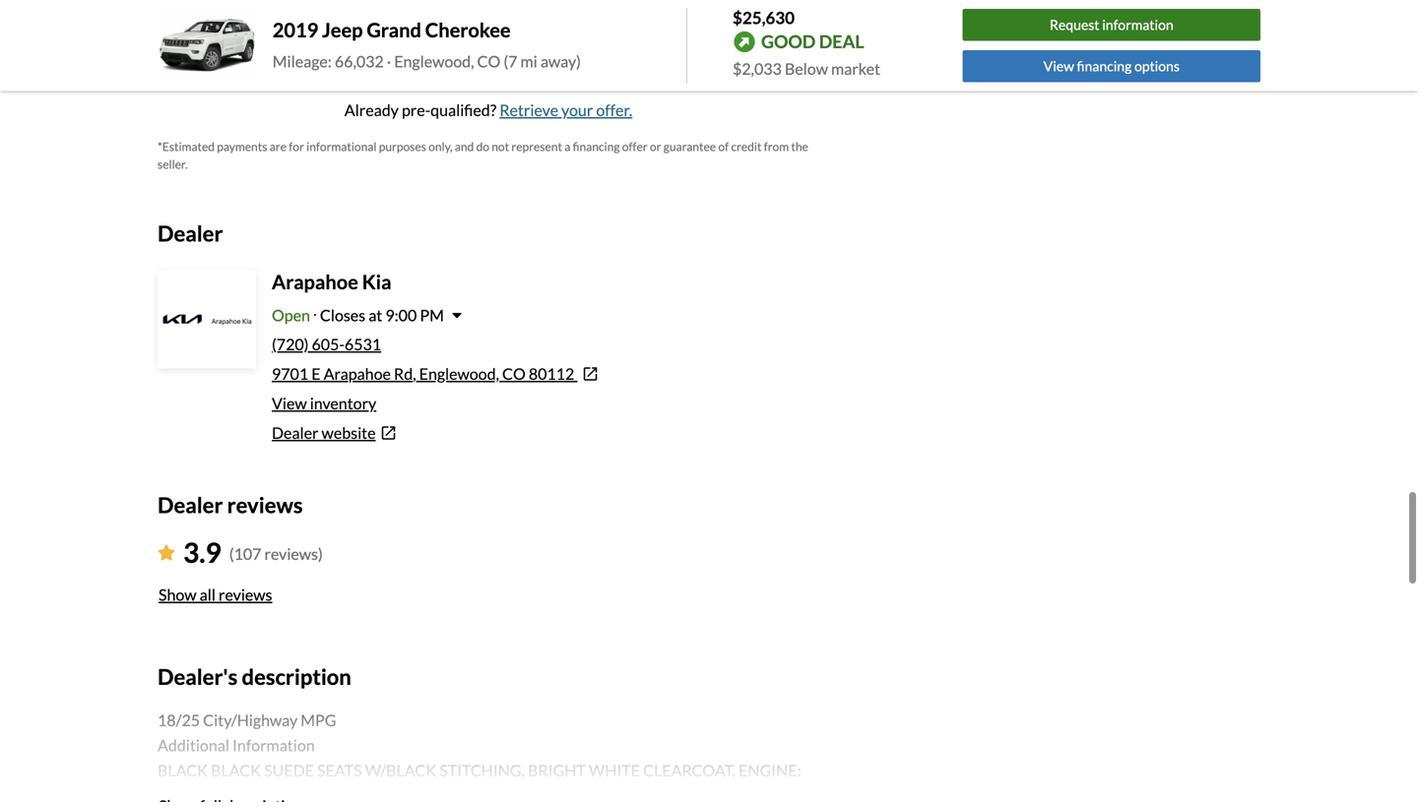 Task type: vqa. For each thing, say whether or not it's contained in the screenshot.
How To Sell a Car You Haven't Paid Off Yet image
no



Task type: describe. For each thing, give the bounding box(es) containing it.
18/25 city/highway mpg additional information
[[158, 711, 336, 755]]

description
[[242, 664, 351, 690]]

1 vertical spatial englewood,
[[419, 364, 499, 384]]

request information button
[[963, 9, 1261, 41]]

open closes at 9:00 pm
[[272, 306, 444, 325]]

*estimated
[[158, 139, 215, 154]]

request
[[1050, 16, 1100, 33]]

0 vertical spatial reviews
[[227, 492, 303, 518]]

66,032
[[335, 52, 384, 71]]

your
[[561, 101, 593, 120]]

do
[[476, 139, 489, 154]]

are
[[270, 139, 287, 154]]

6531
[[345, 335, 381, 354]]

already pre-qualified? retrieve your offer.
[[344, 101, 632, 120]]

(720) 605-6531
[[272, 335, 381, 354]]

,
[[413, 364, 416, 384]]

reviews)
[[264, 545, 323, 564]]

1 vertical spatial arapahoe
[[324, 364, 391, 384]]

(720) 605-6531 link
[[272, 335, 381, 354]]

offer
[[622, 139, 648, 154]]

guarantee
[[663, 139, 716, 154]]

9701
[[272, 364, 308, 384]]

star image
[[158, 545, 175, 561]]

9:00
[[385, 306, 417, 325]]

pre-
[[402, 101, 431, 120]]

1 vertical spatial co
[[502, 364, 526, 384]]

caret down image
[[452, 307, 462, 323]]

e
[[311, 364, 321, 384]]

0 horizontal spatial view financing options button
[[399, 36, 578, 75]]

dealer for dealer reviews
[[158, 492, 223, 518]]

represent
[[512, 139, 562, 154]]

informational
[[306, 139, 377, 154]]

purposes
[[379, 139, 426, 154]]

dealer's
[[158, 664, 238, 690]]

website
[[322, 423, 376, 443]]

605-
[[312, 335, 345, 354]]

dealer website link
[[272, 421, 819, 445]]

good
[[761, 31, 816, 52]]

market
[[831, 59, 880, 78]]

not
[[492, 139, 509, 154]]

view inventory link
[[272, 394, 376, 413]]

$25,630
[[733, 7, 795, 28]]

0 horizontal spatial view
[[272, 394, 307, 413]]

dealer reviews
[[158, 492, 303, 518]]

for
[[289, 139, 304, 154]]

request information
[[1050, 16, 1174, 33]]

rd
[[394, 364, 413, 384]]

additional
[[158, 736, 229, 755]]

view inventory
[[272, 394, 376, 413]]

18/25
[[158, 711, 200, 730]]

away)
[[541, 52, 581, 71]]

$2,033 below market
[[733, 59, 880, 78]]

dealer website
[[272, 423, 376, 443]]

3.9 (107 reviews)
[[183, 536, 323, 569]]

or
[[650, 139, 661, 154]]

mileage:
[[273, 52, 332, 71]]

city/highway
[[203, 711, 298, 730]]

information
[[1102, 16, 1174, 33]]

0 horizontal spatial options
[[515, 45, 566, 65]]

below
[[785, 59, 828, 78]]

seller.
[[158, 157, 188, 171]]

show all reviews
[[159, 585, 272, 605]]

*estimated payments are for informational purposes only, and do not represent a financing offer or guarantee of credit from the seller.
[[158, 139, 808, 171]]

·
[[387, 52, 391, 71]]

2019
[[273, 18, 318, 42]]

the
[[791, 139, 808, 154]]

9701 e arapahoe rd , englewood, co 80112
[[272, 364, 574, 384]]



Task type: locate. For each thing, give the bounding box(es) containing it.
1 horizontal spatial options
[[1134, 58, 1180, 74]]

dealer down view inventory
[[272, 423, 319, 443]]

view down 9701
[[272, 394, 307, 413]]

show
[[159, 585, 197, 605]]

of
[[718, 139, 729, 154]]

pm
[[420, 306, 444, 325]]

already
[[344, 101, 399, 120]]

0 vertical spatial co
[[477, 52, 501, 71]]

englewood, inside 2019 jeep grand cherokee mileage: 66,032 · englewood, co (7 mi away)
[[394, 52, 474, 71]]

(7
[[504, 52, 517, 71]]

a
[[565, 139, 571, 154]]

retrieve
[[500, 101, 558, 120]]

reviews
[[227, 492, 303, 518], [219, 585, 272, 605]]

view financing options button up already pre-qualified? retrieve your offer.
[[399, 36, 578, 75]]

closes
[[320, 306, 365, 325]]

1 horizontal spatial co
[[502, 364, 526, 384]]

financing inside *estimated payments are for informational purposes only, and do not represent a financing offer or guarantee of credit from the seller.
[[573, 139, 620, 154]]

financing down request information button
[[1077, 58, 1132, 74]]

dealer for dealer website
[[272, 423, 319, 443]]

jeep
[[322, 18, 363, 42]]

show all reviews button
[[158, 574, 273, 617]]

0 vertical spatial englewood,
[[394, 52, 474, 71]]

financing
[[449, 45, 511, 65], [1077, 58, 1132, 74], [573, 139, 620, 154]]

dealer for dealer
[[158, 221, 223, 246]]

2019 jeep grand cherokee mileage: 66,032 · englewood, co (7 mi away)
[[273, 18, 581, 71]]

1 horizontal spatial financing
[[573, 139, 620, 154]]

kia
[[362, 270, 391, 294]]

3.9
[[183, 536, 221, 569]]

payments
[[217, 139, 267, 154]]

co left (7 on the top of page
[[477, 52, 501, 71]]

1 horizontal spatial view
[[411, 45, 446, 65]]

view financing options button
[[399, 36, 578, 75], [963, 50, 1261, 82]]

retrieve your offer. link
[[500, 101, 632, 120]]

co left 80112
[[502, 364, 526, 384]]

1 horizontal spatial view financing options button
[[963, 50, 1261, 82]]

financing for left view financing options button
[[449, 45, 511, 65]]

2 horizontal spatial view
[[1044, 58, 1074, 74]]

from
[[764, 139, 789, 154]]

information
[[232, 736, 315, 755]]

financing down cherokee
[[449, 45, 511, 65]]

view down request
[[1044, 58, 1074, 74]]

80112
[[529, 364, 574, 384]]

2 vertical spatial dealer
[[158, 492, 223, 518]]

$2,033
[[733, 59, 782, 78]]

financing right a
[[573, 139, 620, 154]]

0 vertical spatial arapahoe
[[272, 270, 358, 294]]

0 horizontal spatial co
[[477, 52, 501, 71]]

dealer down seller.
[[158, 221, 223, 246]]

options up retrieve
[[515, 45, 566, 65]]

at
[[369, 306, 382, 325]]

all
[[200, 585, 216, 605]]

0 horizontal spatial financing
[[449, 45, 511, 65]]

0 horizontal spatial view financing options
[[411, 45, 566, 65]]

reviews inside button
[[219, 585, 272, 605]]

2 horizontal spatial financing
[[1077, 58, 1132, 74]]

2019 jeep grand cherokee image
[[158, 8, 257, 83]]

view financing options down cherokee
[[411, 45, 566, 65]]

mpg
[[301, 711, 336, 730]]

reviews up 3.9 (107 reviews)
[[227, 492, 303, 518]]

qualified?
[[431, 101, 496, 120]]

financing for the rightmost view financing options button
[[1077, 58, 1132, 74]]

offer.
[[596, 101, 632, 120]]

arapahoe up open
[[272, 270, 358, 294]]

arapahoe down 6531 in the top left of the page
[[324, 364, 391, 384]]

1 vertical spatial dealer
[[272, 423, 319, 443]]

dealer up 3.9 in the left of the page
[[158, 492, 223, 518]]

cherokee
[[425, 18, 511, 42]]

dealer's description
[[158, 664, 351, 690]]

grand
[[367, 18, 421, 42]]

englewood, right ,
[[419, 364, 499, 384]]

options down information
[[1134, 58, 1180, 74]]

mi
[[520, 52, 537, 71]]

1 vertical spatial reviews
[[219, 585, 272, 605]]

options
[[515, 45, 566, 65], [1134, 58, 1180, 74]]

0 vertical spatial dealer
[[158, 221, 223, 246]]

view financing options down request information button
[[1044, 58, 1180, 74]]

englewood, right ·
[[394, 52, 474, 71]]

arapahoe kia
[[272, 270, 391, 294]]

englewood,
[[394, 52, 474, 71], [419, 364, 499, 384]]

reviews right the all
[[219, 585, 272, 605]]

arapahoe
[[272, 270, 358, 294], [324, 364, 391, 384]]

view right ·
[[411, 45, 446, 65]]

deal
[[819, 31, 864, 52]]

inventory
[[310, 394, 376, 413]]

credit
[[731, 139, 762, 154]]

1 horizontal spatial view financing options
[[1044, 58, 1180, 74]]

open
[[272, 306, 310, 325]]

arapahoe kia link
[[272, 270, 391, 294]]

(720)
[[272, 335, 309, 354]]

(107
[[229, 545, 261, 564]]

co inside 2019 jeep grand cherokee mileage: 66,032 · englewood, co (7 mi away)
[[477, 52, 501, 71]]

and
[[455, 139, 474, 154]]

dealer
[[158, 221, 223, 246], [272, 423, 319, 443], [158, 492, 223, 518]]

only,
[[429, 139, 452, 154]]

good deal
[[761, 31, 864, 52]]

view financing options
[[411, 45, 566, 65], [1044, 58, 1180, 74]]

arapahoe kia image
[[160, 272, 254, 367]]

co
[[477, 52, 501, 71], [502, 364, 526, 384]]

view financing options button down request information button
[[963, 50, 1261, 82]]



